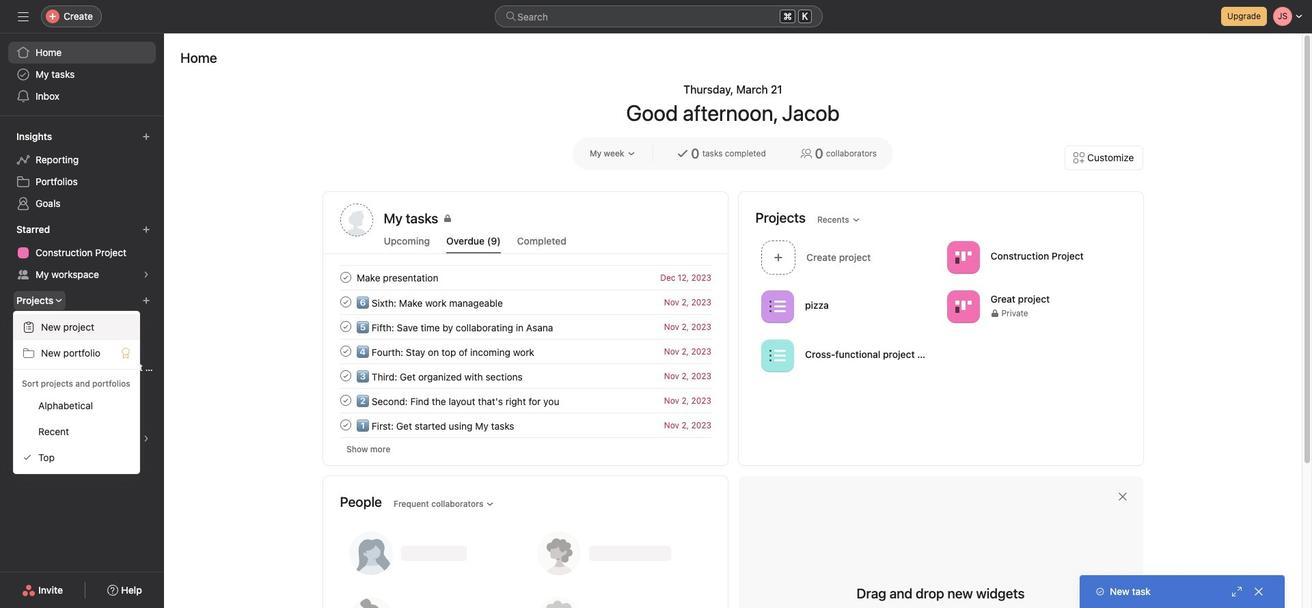 Task type: vqa. For each thing, say whether or not it's contained in the screenshot.
second Mark complete icon from the bottom of the page
yes



Task type: describe. For each thing, give the bounding box(es) containing it.
expand new task image
[[1232, 587, 1243, 598]]

1 mark complete image from the top
[[337, 319, 354, 335]]

see details, my workspace image
[[142, 435, 150, 443]]

close image
[[1254, 587, 1265, 598]]

dismiss image
[[1118, 492, 1129, 503]]

4 mark complete checkbox from the top
[[337, 393, 354, 409]]

see details, my workspace image
[[142, 271, 150, 279]]

projects element
[[0, 289, 164, 403]]

collapse section image
[[1, 410, 12, 421]]

global element
[[0, 34, 164, 116]]

2 mark complete checkbox from the top
[[337, 343, 354, 360]]

1 mark complete checkbox from the top
[[337, 269, 354, 286]]

2 mark complete image from the top
[[337, 343, 354, 360]]

starred element
[[0, 217, 164, 289]]

add items to starred image
[[142, 226, 150, 234]]

Search tasks, projects, and more text field
[[495, 5, 823, 27]]

hide sidebar image
[[18, 11, 29, 22]]

insights element
[[0, 124, 164, 217]]

teams element
[[0, 403, 164, 453]]

4 mark complete image from the top
[[337, 417, 354, 434]]



Task type: locate. For each thing, give the bounding box(es) containing it.
1 vertical spatial list image
[[770, 348, 786, 364]]

2 mark complete image from the top
[[337, 294, 354, 310]]

board image
[[955, 249, 972, 266], [955, 298, 972, 315]]

new project or portfolio image
[[142, 297, 150, 305]]

2 vertical spatial mark complete image
[[337, 368, 354, 384]]

1 vertical spatial mark complete image
[[337, 343, 354, 360]]

list item
[[756, 237, 942, 278], [324, 265, 728, 290], [324, 290, 728, 315], [324, 315, 728, 339], [324, 339, 728, 364], [324, 364, 728, 388], [324, 388, 728, 413], [324, 413, 728, 438]]

1 mark complete checkbox from the top
[[337, 319, 354, 335]]

menu item
[[14, 315, 140, 341]]

1 vertical spatial board image
[[955, 298, 972, 315]]

Mark complete checkbox
[[337, 319, 354, 335], [337, 343, 354, 360], [337, 368, 354, 384], [337, 393, 354, 409]]

Mark complete checkbox
[[337, 269, 354, 286], [337, 294, 354, 310], [337, 417, 354, 434]]

mark complete image
[[337, 269, 354, 286], [337, 294, 354, 310], [337, 393, 354, 409], [337, 417, 354, 434]]

0 vertical spatial mark complete image
[[337, 319, 354, 335]]

3 mark complete checkbox from the top
[[337, 417, 354, 434]]

2 board image from the top
[[955, 298, 972, 315]]

0 vertical spatial mark complete checkbox
[[337, 269, 354, 286]]

1 vertical spatial mark complete checkbox
[[337, 294, 354, 310]]

list image
[[770, 298, 786, 315], [770, 348, 786, 364]]

mark complete image
[[337, 319, 354, 335], [337, 343, 354, 360], [337, 368, 354, 384]]

2 mark complete checkbox from the top
[[337, 294, 354, 310]]

2 vertical spatial mark complete checkbox
[[337, 417, 354, 434]]

3 mark complete image from the top
[[337, 368, 354, 384]]

1 list image from the top
[[770, 298, 786, 315]]

None field
[[495, 5, 823, 27]]

1 board image from the top
[[955, 249, 972, 266]]

0 vertical spatial board image
[[955, 249, 972, 266]]

3 mark complete image from the top
[[337, 393, 354, 409]]

add profile photo image
[[340, 204, 373, 237]]

0 vertical spatial list image
[[770, 298, 786, 315]]

new insights image
[[142, 133, 150, 141]]

1 mark complete image from the top
[[337, 269, 354, 286]]

2 list image from the top
[[770, 348, 786, 364]]

3 mark complete checkbox from the top
[[337, 368, 354, 384]]



